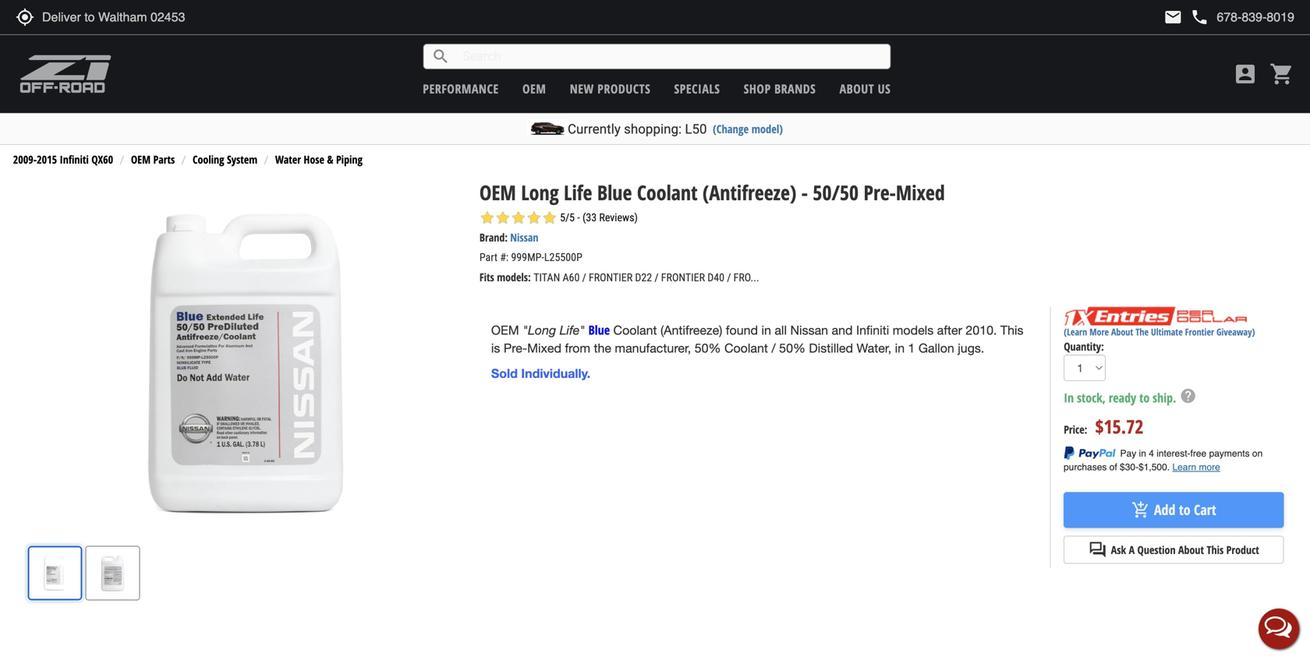 Task type: locate. For each thing, give the bounding box(es) containing it.
to left ship.
[[1140, 390, 1150, 406]]

1 vertical spatial this
[[1207, 543, 1224, 558]]

0 vertical spatial in
[[762, 323, 771, 338]]

cooling system link
[[193, 152, 257, 167]]

/
[[582, 271, 586, 284], [655, 271, 659, 284], [727, 271, 731, 284], [772, 341, 776, 355]]

in left all
[[762, 323, 771, 338]]

2 horizontal spatial about
[[1178, 543, 1204, 558]]

infiniti right 2015
[[60, 152, 89, 167]]

in
[[762, 323, 771, 338], [895, 341, 905, 355]]

pre- right 50/50
[[864, 179, 896, 206]]

/ right the d22
[[655, 271, 659, 284]]

(change model) link
[[713, 121, 783, 136]]

sold
[[491, 366, 518, 381]]

brands
[[774, 80, 816, 97]]

1 horizontal spatial infiniti
[[856, 323, 889, 338]]

1 horizontal spatial mixed
[[896, 179, 945, 206]]

oem link
[[523, 80, 546, 97]]

this left product
[[1207, 543, 1224, 558]]

blue for life"
[[589, 322, 610, 338]]

1 vertical spatial pre-
[[504, 341, 527, 355]]

nissan up 999mp-
[[510, 230, 539, 245]]

nissan link
[[510, 230, 539, 245]]

$15.72
[[1095, 414, 1144, 439]]

0 horizontal spatial nissan
[[510, 230, 539, 245]]

1 horizontal spatial about
[[1111, 326, 1133, 338]]

star
[[480, 210, 495, 226], [495, 210, 511, 226], [511, 210, 526, 226], [526, 210, 542, 226], [542, 210, 558, 226]]

this inside 'question_answer ask a question about this product'
[[1207, 543, 1224, 558]]

about inside 'question_answer ask a question about this product'
[[1178, 543, 1204, 558]]

water hose & piping link
[[275, 152, 363, 167]]

(antifreeze) up manufacturer,
[[661, 323, 722, 338]]

0 vertical spatial mixed
[[896, 179, 945, 206]]

life"
[[560, 323, 585, 338]]

oem parts link
[[131, 152, 175, 167]]

/ right a60
[[582, 271, 586, 284]]

#:
[[500, 251, 509, 264]]

cooling
[[193, 152, 224, 167]]

fro...
[[734, 271, 759, 284]]

5 star from the left
[[542, 210, 558, 226]]

frontier left the d22
[[589, 271, 633, 284]]

blue inside oem long life blue coolant (antifreeze) - 50/50 pre-mixed star star star star star 5/5 - (33 reviews) brand: nissan part #: 999mp-l25500p fits models: titan a60 / frontier d22 / frontier d40 / fro...
[[597, 179, 632, 206]]

0 horizontal spatial infiniti
[[60, 152, 89, 167]]

0 vertical spatial this
[[1000, 323, 1024, 338]]

oem left long
[[480, 179, 516, 206]]

to inside in stock, ready to ship. help
[[1140, 390, 1150, 406]]

blue right life
[[597, 179, 632, 206]]

oem for parts
[[131, 152, 151, 167]]

(antifreeze)
[[703, 179, 797, 206], [661, 323, 722, 338]]

currently shopping: l50 (change model)
[[568, 121, 783, 137]]

my_location
[[16, 8, 34, 27]]

1 horizontal spatial this
[[1207, 543, 1224, 558]]

this right 2010.
[[1000, 323, 1024, 338]]

1 horizontal spatial frontier
[[661, 271, 705, 284]]

/ down all
[[772, 341, 776, 355]]

oem inside "oem "long life" blue"
[[491, 323, 519, 338]]

1
[[908, 341, 915, 355]]

fits
[[480, 270, 494, 285]]

50%
[[695, 341, 721, 355], [779, 341, 806, 355]]

specials link
[[674, 80, 720, 97]]

(antifreeze) left -
[[703, 179, 797, 206]]

2009-2015 infiniti qx60 link
[[13, 152, 113, 167]]

0 horizontal spatial this
[[1000, 323, 1024, 338]]

coolant up manufacturer,
[[613, 323, 657, 338]]

the
[[1136, 326, 1149, 338]]

0 vertical spatial pre-
[[864, 179, 896, 206]]

0 vertical spatial infiniti
[[60, 152, 89, 167]]

frontier
[[589, 271, 633, 284], [661, 271, 705, 284]]

add_shopping_cart
[[1132, 501, 1150, 520]]

infiniti up water,
[[856, 323, 889, 338]]

0 horizontal spatial to
[[1140, 390, 1150, 406]]

account_box link
[[1229, 62, 1262, 87]]

1 horizontal spatial to
[[1179, 501, 1191, 520]]

model)
[[752, 121, 783, 136]]

1 horizontal spatial in
[[895, 341, 905, 355]]

phone
[[1190, 8, 1209, 27]]

0 vertical spatial blue
[[597, 179, 632, 206]]

water
[[275, 152, 301, 167]]

question
[[1137, 543, 1176, 558]]

help
[[1180, 388, 1197, 405]]

50% down all
[[779, 341, 806, 355]]

currently
[[568, 121, 621, 137]]

1 vertical spatial to
[[1179, 501, 1191, 520]]

to right add
[[1179, 501, 1191, 520]]

pre- inside oem long life blue coolant (antifreeze) - 50/50 pre-mixed star star star star star 5/5 - (33 reviews) brand: nissan part #: 999mp-l25500p fits models: titan a60 / frontier d22 / frontier d40 / fro...
[[864, 179, 896, 206]]

pre- right is
[[504, 341, 527, 355]]

this
[[1000, 323, 1024, 338], [1207, 543, 1224, 558]]

coolant (antifreeze) found in all nissan and infiniti models after 2010. this is pre-mixed from the manufacturer, 50% coolant / 50% distilled water, in 1 gallon jugs.
[[491, 323, 1024, 355]]

blue up 'the'
[[589, 322, 610, 338]]

0 vertical spatial about
[[840, 80, 874, 97]]

1 vertical spatial blue
[[589, 322, 610, 338]]

d40
[[708, 271, 725, 284]]

oem left parts at the left top
[[131, 152, 151, 167]]

frontier left d40
[[661, 271, 705, 284]]

0 horizontal spatial frontier
[[589, 271, 633, 284]]

in left '1'
[[895, 341, 905, 355]]

question_answer ask a question about this product
[[1089, 541, 1259, 559]]

0 vertical spatial nissan
[[510, 230, 539, 245]]

system
[[227, 152, 257, 167]]

cart
[[1194, 501, 1216, 520]]

about left us
[[840, 80, 874, 97]]

piping
[[336, 152, 363, 167]]

shop
[[744, 80, 771, 97]]

this inside coolant (antifreeze) found in all nissan and infiniti models after 2010. this is pre-mixed from the manufacturer, 50% coolant / 50% distilled water, in 1 gallon jugs.
[[1000, 323, 1024, 338]]

50% right manufacturer,
[[695, 341, 721, 355]]

coolant inside oem long life blue coolant (antifreeze) - 50/50 pre-mixed star star star star star 5/5 - (33 reviews) brand: nissan part #: 999mp-l25500p fits models: titan a60 / frontier d22 / frontier d40 / fro...
[[637, 179, 698, 206]]

l50
[[685, 121, 707, 137]]

ask
[[1111, 543, 1126, 558]]

ship.
[[1153, 390, 1176, 406]]

gallon
[[919, 341, 954, 355]]

0 vertical spatial coolant
[[637, 179, 698, 206]]

2 frontier from the left
[[661, 271, 705, 284]]

products
[[598, 80, 651, 97]]

models
[[893, 323, 934, 338]]

oem
[[523, 80, 546, 97], [131, 152, 151, 167], [480, 179, 516, 206], [491, 323, 519, 338]]

1 horizontal spatial 50%
[[779, 341, 806, 355]]

oem inside oem long life blue coolant (antifreeze) - 50/50 pre-mixed star star star star star 5/5 - (33 reviews) brand: nissan part #: 999mp-l25500p fits models: titan a60 / frontier d22 / frontier d40 / fro...
[[480, 179, 516, 206]]

blue
[[597, 179, 632, 206], [589, 322, 610, 338]]

2 vertical spatial about
[[1178, 543, 1204, 558]]

1 vertical spatial (antifreeze)
[[661, 323, 722, 338]]

/ inside coolant (antifreeze) found in all nissan and infiniti models after 2010. this is pre-mixed from the manufacturer, 50% coolant / 50% distilled water, in 1 gallon jugs.
[[772, 341, 776, 355]]

1 horizontal spatial nissan
[[790, 323, 828, 338]]

0 horizontal spatial mixed
[[527, 341, 561, 355]]

0 vertical spatial (antifreeze)
[[703, 179, 797, 206]]

l25500p
[[544, 251, 582, 264]]

infiniti
[[60, 152, 89, 167], [856, 323, 889, 338]]

1 horizontal spatial pre-
[[864, 179, 896, 206]]

0 horizontal spatial 50%
[[695, 341, 721, 355]]

water,
[[857, 341, 892, 355]]

0 horizontal spatial pre-
[[504, 341, 527, 355]]

about right question
[[1178, 543, 1204, 558]]

1 vertical spatial nissan
[[790, 323, 828, 338]]

1 vertical spatial mixed
[[527, 341, 561, 355]]

1 vertical spatial in
[[895, 341, 905, 355]]

1 vertical spatial infiniti
[[856, 323, 889, 338]]

mixed inside coolant (antifreeze) found in all nissan and infiniti models after 2010. this is pre-mixed from the manufacturer, 50% coolant / 50% distilled water, in 1 gallon jugs.
[[527, 341, 561, 355]]

ready
[[1109, 390, 1136, 406]]

"long
[[523, 323, 556, 338]]

0 vertical spatial to
[[1140, 390, 1150, 406]]

nissan up distilled
[[790, 323, 828, 338]]

about left the
[[1111, 326, 1133, 338]]

to
[[1140, 390, 1150, 406], [1179, 501, 1191, 520]]

d22
[[635, 271, 652, 284]]

performance
[[423, 80, 499, 97]]

oem up is
[[491, 323, 519, 338]]

coolant down found
[[724, 341, 768, 355]]

qx60
[[91, 152, 113, 167]]

coolant down currently shopping: l50 (change model)
[[637, 179, 698, 206]]



Task type: describe. For each thing, give the bounding box(es) containing it.
oem long life blue coolant (antifreeze) - 50/50 pre-mixed star star star star star 5/5 - (33 reviews) brand: nissan part #: 999mp-l25500p fits models: titan a60 / frontier d22 / frontier d40 / fro...
[[480, 179, 945, 285]]

3 star from the left
[[511, 210, 526, 226]]

ultimate
[[1151, 326, 1183, 338]]

models:
[[497, 270, 531, 285]]

4 star from the left
[[526, 210, 542, 226]]

-
[[802, 179, 808, 206]]

nissan inside coolant (antifreeze) found in all nissan and infiniti models after 2010. this is pre-mixed from the manufacturer, 50% coolant / 50% distilled water, in 1 gallon jugs.
[[790, 323, 828, 338]]

oem for long
[[480, 179, 516, 206]]

999mp-
[[511, 251, 544, 264]]

the
[[594, 341, 611, 355]]

frontier
[[1185, 326, 1214, 338]]

2009-2015 infiniti qx60
[[13, 152, 113, 167]]

manufacturer,
[[615, 341, 691, 355]]

cooling system
[[193, 152, 257, 167]]

5/5 -
[[560, 211, 580, 224]]

infiniti inside coolant (antifreeze) found in all nissan and infiniti models after 2010. this is pre-mixed from the manufacturer, 50% coolant / 50% distilled water, in 1 gallon jugs.
[[856, 323, 889, 338]]

life
[[564, 179, 592, 206]]

2 50% from the left
[[779, 341, 806, 355]]

a
[[1129, 543, 1135, 558]]

2015
[[37, 152, 57, 167]]

from
[[565, 341, 590, 355]]

1 star from the left
[[480, 210, 495, 226]]

in stock, ready to ship. help
[[1064, 388, 1197, 406]]

us
[[878, 80, 891, 97]]

part
[[480, 251, 498, 264]]

shopping_cart link
[[1266, 62, 1295, 87]]

performance link
[[423, 80, 499, 97]]

long
[[521, 179, 559, 206]]

price: $15.72
[[1064, 414, 1144, 439]]

more
[[1090, 326, 1109, 338]]

oem parts
[[131, 152, 175, 167]]

price:
[[1064, 422, 1087, 437]]

about us
[[840, 80, 891, 97]]

blue for life
[[597, 179, 632, 206]]

new products link
[[570, 80, 651, 97]]

search
[[431, 47, 450, 66]]

in
[[1064, 390, 1074, 406]]

quantity:
[[1064, 339, 1104, 354]]

pre- inside coolant (antifreeze) found in all nissan and infiniti models after 2010. this is pre-mixed from the manufacturer, 50% coolant / 50% distilled water, in 1 gallon jugs.
[[504, 341, 527, 355]]

specials
[[674, 80, 720, 97]]

2 star from the left
[[495, 210, 511, 226]]

giveaway)
[[1217, 326, 1255, 338]]

Search search field
[[450, 45, 890, 69]]

water hose & piping
[[275, 152, 363, 167]]

is
[[491, 341, 500, 355]]

found
[[726, 323, 758, 338]]

parts
[[153, 152, 175, 167]]

nissan inside oem long life blue coolant (antifreeze) - 50/50 pre-mixed star star star star star 5/5 - (33 reviews) brand: nissan part #: 999mp-l25500p fits models: titan a60 / frontier d22 / frontier d40 / fro...
[[510, 230, 539, 245]]

1 vertical spatial coolant
[[613, 323, 657, 338]]

shop brands
[[744, 80, 816, 97]]

hose
[[304, 152, 324, 167]]

new
[[570, 80, 594, 97]]

(antifreeze) inside oem long life blue coolant (antifreeze) - 50/50 pre-mixed star star star star star 5/5 - (33 reviews) brand: nissan part #: 999mp-l25500p fits models: titan a60 / frontier d22 / frontier d40 / fro...
[[703, 179, 797, 206]]

(learn more about the ultimate frontier giveaway)
[[1064, 326, 1255, 338]]

and
[[832, 323, 853, 338]]

stock,
[[1077, 390, 1106, 406]]

0 horizontal spatial in
[[762, 323, 771, 338]]

1 50% from the left
[[695, 341, 721, 355]]

mail
[[1164, 8, 1183, 27]]

phone link
[[1190, 8, 1295, 27]]

2009-
[[13, 152, 37, 167]]

a60
[[563, 271, 580, 284]]

2 vertical spatial coolant
[[724, 341, 768, 355]]

titan
[[534, 271, 560, 284]]

brand:
[[480, 230, 508, 245]]

&
[[327, 152, 333, 167]]

0 horizontal spatial about
[[840, 80, 874, 97]]

mail link
[[1164, 8, 1183, 27]]

jugs.
[[958, 341, 984, 355]]

individually.
[[521, 366, 591, 381]]

after
[[937, 323, 962, 338]]

(antifreeze) inside coolant (antifreeze) found in all nissan and infiniti models after 2010. this is pre-mixed from the manufacturer, 50% coolant / 50% distilled water, in 1 gallon jugs.
[[661, 323, 722, 338]]

/ right d40
[[727, 271, 731, 284]]

(change
[[713, 121, 749, 136]]

oem for "long
[[491, 323, 519, 338]]

mail phone
[[1164, 8, 1209, 27]]

distilled
[[809, 341, 853, 355]]

mixed inside oem long life blue coolant (antifreeze) - 50/50 pre-mixed star star star star star 5/5 - (33 reviews) brand: nissan part #: 999mp-l25500p fits models: titan a60 / frontier d22 / frontier d40 / fro...
[[896, 179, 945, 206]]

new products
[[570, 80, 651, 97]]

question_answer
[[1089, 541, 1107, 559]]

all
[[775, 323, 787, 338]]

1 frontier from the left
[[589, 271, 633, 284]]

about us link
[[840, 80, 891, 97]]

shopping_cart
[[1270, 62, 1295, 87]]

z1 motorsports logo image
[[19, 55, 112, 94]]

sold individually.
[[491, 366, 591, 381]]

oem left new
[[523, 80, 546, 97]]

shop brands link
[[744, 80, 816, 97]]

product
[[1226, 543, 1259, 558]]

add
[[1154, 501, 1176, 520]]

(learn more about the ultimate frontier giveaway) link
[[1064, 326, 1255, 338]]

1 vertical spatial about
[[1111, 326, 1133, 338]]



Task type: vqa. For each thing, say whether or not it's contained in the screenshot.
right $100
no



